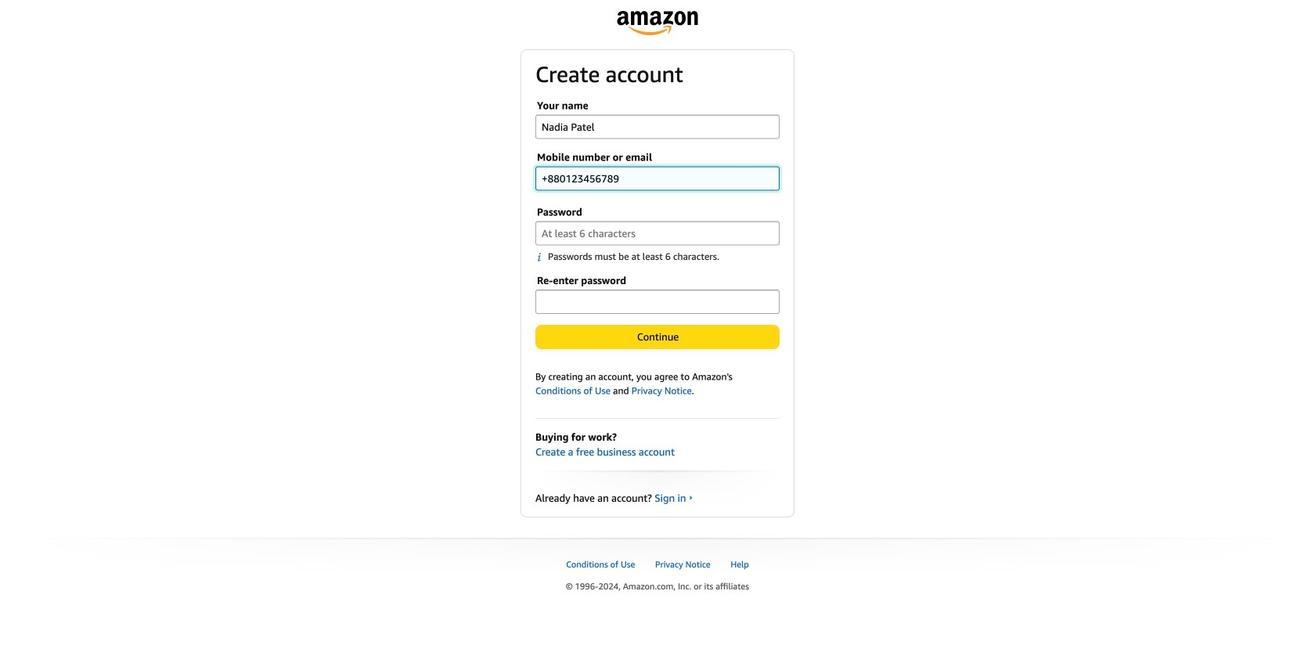 Task type: locate. For each thing, give the bounding box(es) containing it.
None submit
[[536, 326, 779, 348]]

None email field
[[536, 166, 780, 191]]

amazon image
[[617, 11, 698, 35]]

None password field
[[536, 290, 780, 314]]



Task type: describe. For each thing, give the bounding box(es) containing it.
At least 6 characters password field
[[536, 221, 780, 246]]

alert image
[[537, 252, 548, 262]]

First and last name text field
[[536, 115, 780, 139]]



Task type: vqa. For each thing, say whether or not it's contained in the screenshot.
Visit the Sheba Store link
no



